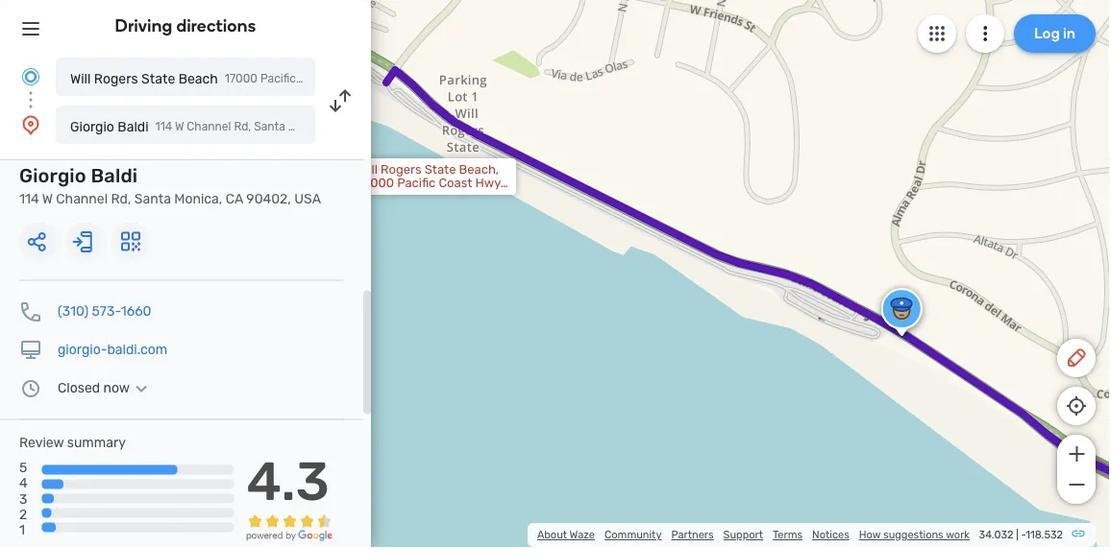 Task type: locate. For each thing, give the bounding box(es) containing it.
1 vertical spatial channel
[[56, 191, 108, 207]]

usa
[[391, 120, 414, 134], [294, 191, 321, 207]]

rd,
[[234, 120, 251, 134], [111, 191, 131, 207]]

3
[[19, 492, 27, 507]]

2
[[19, 507, 27, 523]]

work
[[946, 529, 970, 542]]

0 horizontal spatial ca
[[226, 191, 243, 207]]

giorgio down will
[[70, 119, 114, 135]]

closed now button
[[58, 381, 153, 397]]

0 horizontal spatial 90402,
[[246, 191, 291, 207]]

giorgio
[[70, 119, 114, 135], [19, 165, 86, 187]]

0 horizontal spatial 114
[[19, 191, 39, 207]]

1 vertical spatial usa
[[294, 191, 321, 207]]

1 horizontal spatial rd,
[[234, 120, 251, 134]]

review summary
[[19, 435, 126, 451]]

0 vertical spatial rd,
[[234, 120, 251, 134]]

review
[[19, 435, 64, 451]]

1
[[19, 522, 25, 538]]

114
[[155, 120, 172, 134], [19, 191, 39, 207]]

1 horizontal spatial monica,
[[288, 120, 329, 134]]

0 horizontal spatial w
[[42, 191, 53, 207]]

0 vertical spatial monica,
[[288, 120, 329, 134]]

will rogers state beach
[[70, 71, 218, 87]]

giorgio-baldi.com
[[58, 342, 168, 358]]

0 vertical spatial channel
[[187, 120, 231, 134]]

1 vertical spatial santa
[[134, 191, 171, 207]]

state
[[141, 71, 175, 87]]

w
[[175, 120, 184, 134], [42, 191, 53, 207]]

1 horizontal spatial w
[[175, 120, 184, 134]]

closed now
[[58, 381, 130, 397]]

1 vertical spatial ca
[[226, 191, 243, 207]]

114 down location image
[[19, 191, 39, 207]]

0 horizontal spatial monica,
[[174, 191, 222, 207]]

1 horizontal spatial santa
[[254, 120, 285, 134]]

0 vertical spatial giorgio baldi 114 w channel rd, santa monica, ca 90402, usa
[[70, 119, 414, 135]]

5
[[19, 461, 27, 476]]

114 down state
[[155, 120, 172, 134]]

directions
[[176, 15, 256, 36]]

terms link
[[773, 529, 803, 542]]

0 vertical spatial santa
[[254, 120, 285, 134]]

about waze link
[[537, 529, 595, 542]]

1 horizontal spatial channel
[[187, 120, 231, 134]]

w down will rogers state beach button on the top left of the page
[[175, 120, 184, 134]]

0 horizontal spatial rd,
[[111, 191, 131, 207]]

baldi
[[118, 119, 149, 135], [91, 165, 138, 187]]

ca
[[332, 120, 347, 134], [226, 191, 243, 207]]

partners link
[[671, 529, 714, 542]]

1 vertical spatial 90402,
[[246, 191, 291, 207]]

0 vertical spatial usa
[[391, 120, 414, 134]]

how
[[859, 529, 881, 542]]

1 horizontal spatial ca
[[332, 120, 347, 134]]

4.3
[[247, 450, 330, 514]]

w down location image
[[42, 191, 53, 207]]

current location image
[[19, 65, 42, 88]]

1 vertical spatial monica,
[[174, 191, 222, 207]]

channel
[[187, 120, 231, 134], [56, 191, 108, 207]]

monica,
[[288, 120, 329, 134], [174, 191, 222, 207]]

(310) 573-1660 link
[[58, 304, 151, 320]]

1 vertical spatial rd,
[[111, 191, 131, 207]]

baldi.com
[[107, 342, 168, 358]]

zoom in image
[[1065, 443, 1089, 466]]

0 vertical spatial ca
[[332, 120, 347, 134]]

notices
[[812, 529, 850, 542]]

santa
[[254, 120, 285, 134], [134, 191, 171, 207]]

0 horizontal spatial santa
[[134, 191, 171, 207]]

0 vertical spatial 90402,
[[350, 120, 388, 134]]

giorgio baldi 114 w channel rd, santa monica, ca 90402, usa
[[70, 119, 414, 135], [19, 165, 321, 207]]

90402,
[[350, 120, 388, 134], [246, 191, 291, 207]]

1 horizontal spatial 114
[[155, 120, 172, 134]]

partners
[[671, 529, 714, 542]]

0 vertical spatial w
[[175, 120, 184, 134]]

1 vertical spatial w
[[42, 191, 53, 207]]

giorgio-
[[58, 342, 107, 358]]

support link
[[724, 529, 763, 542]]

notices link
[[812, 529, 850, 542]]

(310) 573-1660
[[58, 304, 151, 320]]

waze
[[570, 529, 595, 542]]

location image
[[19, 113, 42, 137]]

1 horizontal spatial usa
[[391, 120, 414, 134]]

giorgio down location image
[[19, 165, 86, 187]]

suggestions
[[884, 529, 944, 542]]



Task type: describe. For each thing, give the bounding box(es) containing it.
1 vertical spatial giorgio baldi 114 w channel rd, santa monica, ca 90402, usa
[[19, 165, 321, 207]]

1 vertical spatial baldi
[[91, 165, 138, 187]]

now
[[103, 381, 130, 397]]

5 4 3 2 1
[[19, 461, 28, 538]]

support
[[724, 529, 763, 542]]

0 horizontal spatial usa
[[294, 191, 321, 207]]

will
[[70, 71, 91, 87]]

giorgio-baldi.com link
[[58, 342, 168, 358]]

about
[[537, 529, 567, 542]]

zoom out image
[[1065, 474, 1089, 497]]

call image
[[19, 300, 42, 323]]

summary
[[67, 435, 126, 451]]

driving
[[115, 15, 173, 36]]

about waze community partners support terms notices how suggestions work 34.032 | -118.532
[[537, 529, 1063, 542]]

573-
[[92, 304, 121, 320]]

0 horizontal spatial channel
[[56, 191, 108, 207]]

chevron down image
[[130, 381, 153, 397]]

|
[[1016, 529, 1019, 542]]

1 vertical spatial 114
[[19, 191, 39, 207]]

terms
[[773, 529, 803, 542]]

1 vertical spatial giorgio
[[19, 165, 86, 187]]

0 vertical spatial giorgio
[[70, 119, 114, 135]]

1660
[[121, 304, 151, 320]]

4
[[19, 476, 28, 492]]

driving directions
[[115, 15, 256, 36]]

beach
[[178, 71, 218, 87]]

clock image
[[19, 377, 42, 400]]

1 horizontal spatial 90402,
[[350, 120, 388, 134]]

0 vertical spatial baldi
[[118, 119, 149, 135]]

rogers
[[94, 71, 138, 87]]

computer image
[[19, 339, 42, 362]]

community
[[605, 529, 662, 542]]

will rogers state beach button
[[56, 58, 315, 96]]

118.532
[[1026, 529, 1063, 542]]

link image
[[1071, 527, 1086, 542]]

(310)
[[58, 304, 89, 320]]

how suggestions work link
[[859, 529, 970, 542]]

-
[[1021, 529, 1026, 542]]

pencil image
[[1065, 347, 1088, 370]]

community link
[[605, 529, 662, 542]]

closed
[[58, 381, 100, 397]]

34.032
[[979, 529, 1014, 542]]

0 vertical spatial 114
[[155, 120, 172, 134]]



Task type: vqa. For each thing, say whether or not it's contained in the screenshot.
5
yes



